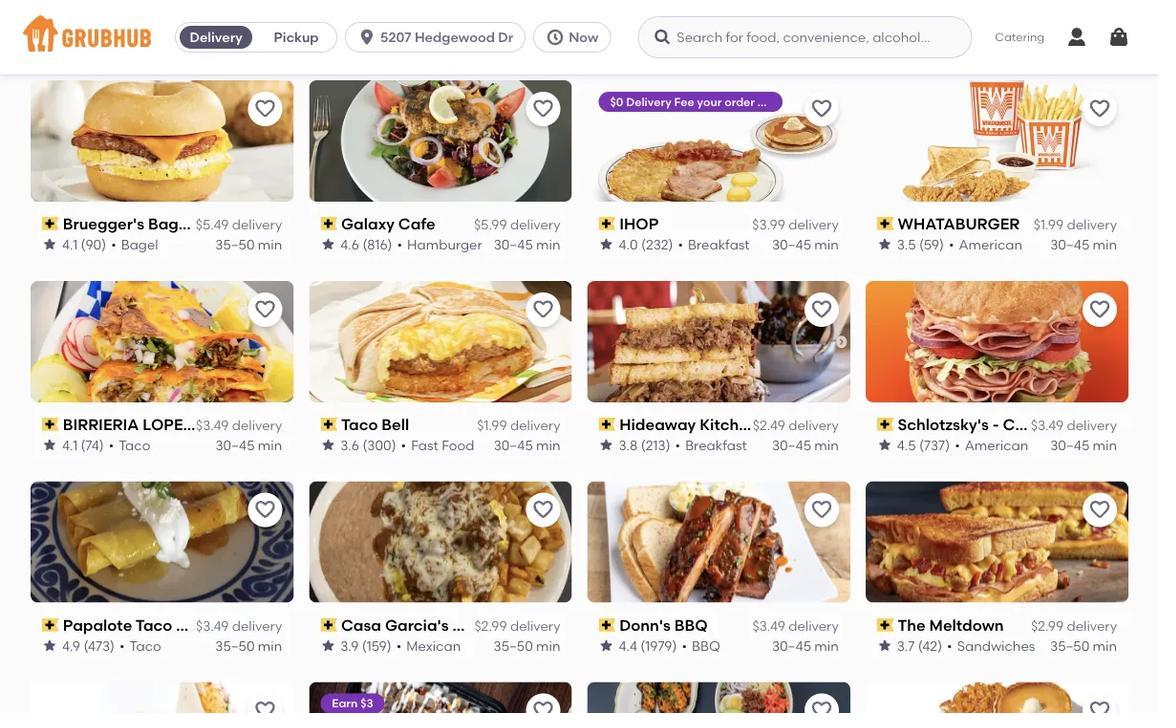 Task type: locate. For each thing, give the bounding box(es) containing it.
1 $2.99 from the left
[[475, 618, 507, 634]]

0 horizontal spatial $2.99 delivery
[[475, 618, 561, 634]]

taco
[[341, 415, 378, 434], [119, 437, 150, 453], [136, 616, 172, 635], [130, 637, 161, 654]]

1 vertical spatial • breakfast
[[676, 437, 747, 453]]

• breakfast right (232)
[[678, 236, 750, 252]]

• taco down the papalote taco house
[[120, 637, 161, 654]]

min for whataburger
[[1093, 236, 1118, 252]]

Search for food, convenience, alcohol... search field
[[638, 16, 973, 58]]

min for the meltdown
[[1093, 637, 1118, 654]]

delivery inside button
[[190, 29, 243, 45]]

delivery
[[190, 29, 243, 45], [626, 95, 672, 108]]

star icon image left 4.6
[[321, 237, 336, 252]]

35–50 min down restaurant at the bottom
[[494, 637, 561, 654]]

min for birrieria lopez cabrera
[[258, 437, 282, 453]]

0 horizontal spatial delivery
[[190, 29, 243, 45]]

american down -
[[965, 437, 1029, 453]]

• right (159) on the left bottom of the page
[[397, 637, 402, 654]]

$5.49
[[196, 217, 229, 233]]

star icon image for hideaway kitchen & bar
[[599, 437, 614, 453]]

35–50 down $5.49 delivery
[[215, 236, 255, 252]]

• breakfast down hideaway kitchen & bar
[[676, 437, 747, 453]]

svg image inside 5207 hedgewood dr button
[[358, 28, 377, 47]]

$3.49 for cabrera
[[196, 417, 229, 434]]

star icon image left '4.9'
[[42, 638, 57, 653]]

$2.49 delivery
[[753, 417, 839, 434]]

star icon image left 3.5 on the top of page
[[877, 237, 893, 252]]

• left "fast"
[[401, 437, 406, 453]]

pickup button
[[256, 22, 337, 53]]

• for the meltdown
[[948, 637, 953, 654]]

star icon image left the 4.1 (74) on the bottom left of the page
[[42, 437, 57, 453]]

• taco
[[109, 437, 150, 453], [120, 637, 161, 654]]

4.9
[[62, 637, 80, 654]]

save this restaurant button for whataburger logo
[[1083, 92, 1118, 126]]

30–45 min for galaxy cafe
[[494, 236, 561, 252]]

svg image left 5207
[[358, 28, 377, 47]]

galaxy cafe
[[341, 215, 436, 233]]

(59)
[[920, 236, 945, 252]]

star icon image left 4.1 (90) at the left of page
[[42, 237, 57, 252]]

1 vertical spatial $1.99
[[477, 417, 507, 434]]

• for whataburger
[[949, 236, 955, 252]]

pickup
[[274, 29, 319, 45]]

$1.99 for whataburger
[[1034, 217, 1064, 233]]

american down whataburger at the top right of the page
[[959, 236, 1023, 252]]

• for ihop
[[678, 236, 684, 252]]

delivery left "pickup"
[[190, 29, 243, 45]]

35–50 down casa garcia's mexican restaurant
[[494, 637, 533, 654]]

star icon image left 3.7
[[877, 638, 893, 653]]

breakfast for ihop
[[688, 236, 750, 252]]

35–50 right sandwiches
[[1051, 637, 1090, 654]]

mexican up the • mexican
[[453, 616, 517, 635]]

earn
[[332, 697, 358, 710]]

• for hideaway kitchen & bar
[[676, 437, 681, 453]]

$2.99 delivery for garcia's
[[475, 618, 561, 634]]

subscription pass image left the on the right bottom
[[877, 619, 894, 632]]

star icon image for galaxy cafe
[[321, 237, 336, 252]]

0 vertical spatial breakfast
[[688, 236, 750, 252]]

35–50 min right sandwiches
[[1051, 637, 1118, 654]]

35–50 min down house
[[215, 637, 282, 654]]

svg image
[[1066, 26, 1089, 49], [358, 28, 377, 47]]

4.4
[[619, 637, 638, 654]]

• right (737)
[[955, 437, 961, 453]]

papalote taco house
[[63, 616, 224, 635]]

$3.49 right -
[[1031, 417, 1064, 434]]

$3
[[361, 697, 373, 710]]

0 vertical spatial • taco
[[109, 437, 150, 453]]

subscription pass image for the meltdown
[[877, 619, 894, 632]]

galaxy
[[341, 215, 395, 233]]

subscription pass image
[[42, 217, 59, 231], [321, 217, 337, 231], [599, 217, 616, 231], [877, 217, 894, 231], [321, 418, 337, 431], [599, 418, 616, 431], [42, 619, 59, 632], [321, 619, 337, 632], [599, 619, 616, 632]]

1 vertical spatial $1.99 delivery
[[477, 417, 561, 434]]

1 vertical spatial 4.1
[[62, 437, 78, 453]]

1 horizontal spatial $1.99
[[1034, 217, 1064, 233]]

• sandwiches
[[948, 637, 1036, 654]]

save this restaurant button for the meltdown logo at right bottom
[[1083, 493, 1118, 527]]

• right (90)
[[111, 236, 116, 252]]

1 horizontal spatial svg image
[[653, 28, 672, 47]]

0 horizontal spatial svg image
[[546, 28, 565, 47]]

star icon image left 3.9
[[321, 638, 336, 653]]

$3.49 right lopez
[[196, 417, 229, 434]]

save this restaurant image for phoebe's diner logo
[[254, 699, 277, 713]]

30–45 min for ihop
[[772, 236, 839, 252]]

1 vertical spatial breakfast
[[686, 437, 747, 453]]

$3.49 up phoebe's diner logo
[[196, 618, 229, 634]]

save this restaurant button for taco bell logo at left
[[526, 292, 561, 327]]

4.1 left (74)
[[62, 437, 78, 453]]

• right "(816)"
[[397, 236, 403, 252]]

bbq up "• bbq" at the bottom right
[[675, 616, 708, 635]]

30–45
[[494, 236, 533, 252], [772, 236, 812, 252], [1051, 236, 1090, 252], [215, 437, 255, 453], [494, 437, 533, 453], [772, 437, 812, 453], [1051, 437, 1090, 453], [772, 637, 812, 654]]

subscription pass image for bruegger's bagels
[[42, 217, 59, 231]]

ihop
[[620, 215, 659, 233]]

subscription pass image left hideaway
[[599, 418, 616, 431]]

35–50 for bagels
[[215, 236, 255, 252]]

subscription pass image left ihop
[[599, 217, 616, 231]]

subscription pass image for taco bell
[[321, 418, 337, 431]]

bbq for donn's bbq
[[675, 616, 708, 635]]

1 horizontal spatial $1.99 delivery
[[1034, 217, 1118, 233]]

delivery for whataburger
[[1067, 217, 1118, 233]]

star icon image left 4.0
[[599, 237, 614, 252]]

subscription pass image for papalote taco house
[[42, 619, 59, 632]]

min for bruegger's bagels
[[258, 236, 282, 252]]

subscription pass image left papalote
[[42, 619, 59, 632]]

subscription pass image left whataburger at the top right of the page
[[877, 217, 894, 231]]

• right (232)
[[678, 236, 684, 252]]

subscription pass image for ihop
[[599, 217, 616, 231]]

now
[[569, 29, 599, 45]]

4.6 (816)
[[341, 236, 392, 252]]

0 vertical spatial 4.1
[[62, 236, 78, 252]]

0 vertical spatial • breakfast
[[678, 236, 750, 252]]

(74)
[[81, 437, 104, 453]]

subscription pass image for casa garcia's mexican restaurant
[[321, 619, 337, 632]]

bbq down donn's bbq
[[692, 637, 721, 654]]

taco left house
[[136, 616, 172, 635]]

$1.99 delivery for taco bell
[[477, 417, 561, 434]]

0 vertical spatial • american
[[949, 236, 1023, 252]]

donn's bbq
[[620, 616, 708, 635]]

4.1 left (90)
[[62, 236, 78, 252]]

5207
[[381, 29, 412, 45]]

bell
[[382, 415, 409, 434]]

30–45 min
[[494, 236, 561, 252], [772, 236, 839, 252], [1051, 236, 1118, 252], [215, 437, 282, 453], [494, 437, 561, 453], [772, 437, 839, 453], [1051, 437, 1118, 453], [772, 637, 839, 654]]

fast
[[411, 437, 439, 453]]

2 4.1 from the top
[[62, 437, 78, 453]]

your
[[698, 95, 722, 108]]

• american down whataburger at the top right of the page
[[949, 236, 1023, 252]]

$2.99
[[475, 618, 507, 634], [1032, 618, 1064, 634]]

35–50 min down $5.49 delivery
[[215, 236, 282, 252]]

$2.99 left restaurant at the bottom
[[475, 618, 507, 634]]

order
[[725, 95, 755, 108]]

1 horizontal spatial svg image
[[1066, 26, 1089, 49]]

$3.49 delivery
[[196, 417, 282, 434], [1031, 417, 1118, 434], [196, 618, 282, 634], [753, 618, 839, 634]]

galaxy cafe logo image
[[309, 80, 572, 202]]

5207 hedgewood dr
[[381, 29, 514, 45]]

bruegger's
[[63, 215, 144, 233]]

save this restaurant image for hideaway kitchen & bar logo
[[811, 298, 833, 321]]

30–45 min for taco bell
[[494, 437, 561, 453]]

0 vertical spatial $1.99
[[1034, 217, 1064, 233]]

1 $2.99 delivery from the left
[[475, 618, 561, 634]]

of
[[758, 95, 769, 108]]

save this restaurant image for taco bell
[[532, 298, 555, 321]]

breakfast
[[688, 236, 750, 252], [686, 437, 747, 453]]

donn's bbq logo image
[[588, 482, 851, 603]]

(300)
[[363, 437, 396, 453]]

schlotzsky's - cinnabon
[[898, 415, 1078, 434]]

0 horizontal spatial $1.99 delivery
[[477, 417, 561, 434]]

(816)
[[363, 236, 392, 252]]

• mexican
[[397, 637, 461, 654]]

1 vertical spatial • taco
[[120, 637, 161, 654]]

delivery for papalote taco house
[[232, 618, 282, 634]]

star icon image for papalote taco house
[[42, 638, 57, 653]]

0 vertical spatial delivery
[[190, 29, 243, 45]]

5207 hedgewood dr button
[[345, 22, 534, 53]]

• right the (59)
[[949, 236, 955, 252]]

subscription pass image left casa
[[321, 619, 337, 632]]

subscription pass image left bruegger's
[[42, 217, 59, 231]]

star icon image for donn's bbq
[[599, 638, 614, 653]]

mexican down "garcia's"
[[407, 637, 461, 654]]

delivery for ihop
[[789, 217, 839, 233]]

• right (74)
[[109, 437, 114, 453]]

svg image
[[1108, 26, 1131, 49], [546, 28, 565, 47], [653, 28, 672, 47]]

• for bruegger's bagels
[[111, 236, 116, 252]]

0 horizontal spatial svg image
[[358, 28, 377, 47]]

bagel
[[121, 236, 158, 252]]

• american down schlotzsky's - cinnabon
[[955, 437, 1029, 453]]

star icon image left 4.4
[[599, 638, 614, 653]]

star icon image for birrieria lopez cabrera
[[42, 437, 57, 453]]

fresa's logo image
[[588, 682, 851, 713]]

save this restaurant image for papalote taco house
[[254, 499, 277, 522]]

save this restaurant button for schlotzsky's - cinnabon logo
[[1083, 292, 1118, 327]]

• right (473)
[[120, 637, 125, 654]]

0 vertical spatial bbq
[[675, 616, 708, 635]]

dr
[[498, 29, 514, 45]]

3.5
[[898, 236, 917, 252]]

min for galaxy cafe
[[536, 236, 561, 252]]

taco bell
[[341, 415, 409, 434]]

35–50 min for the meltdown
[[1051, 637, 1118, 654]]

subscription pass image left the donn's
[[599, 619, 616, 632]]

4.1 for birrieria lopez cabrera
[[62, 437, 78, 453]]

breakfast down hideaway kitchen & bar
[[686, 437, 747, 453]]

• taco down birrieria
[[109, 437, 150, 453]]

save this restaurant image for fresa's logo
[[811, 699, 833, 713]]

(1979)
[[641, 637, 677, 654]]

• american
[[949, 236, 1023, 252], [955, 437, 1029, 453]]

subscription pass image for birrieria lopez cabrera
[[42, 418, 59, 431]]

delivery for birrieria lopez cabrera
[[232, 417, 282, 434]]

denny's logo image
[[866, 682, 1129, 713]]

2 $2.99 from the left
[[1032, 618, 1064, 634]]

star icon image for casa garcia's mexican restaurant
[[321, 638, 336, 653]]

35–50
[[215, 236, 255, 252], [215, 637, 255, 654], [494, 637, 533, 654], [1051, 637, 1090, 654]]

save this restaurant image
[[532, 97, 555, 120], [811, 97, 833, 120], [254, 298, 277, 321], [811, 298, 833, 321], [532, 499, 555, 522], [811, 499, 833, 522], [1089, 499, 1112, 522], [254, 699, 277, 713], [811, 699, 833, 713], [1089, 699, 1112, 713]]

save this restaurant button
[[248, 92, 282, 126], [526, 92, 561, 126], [805, 92, 839, 126], [1083, 92, 1118, 126], [248, 292, 282, 327], [526, 292, 561, 327], [805, 292, 839, 327], [1083, 292, 1118, 327], [248, 493, 282, 527], [526, 493, 561, 527], [805, 493, 839, 527], [1083, 493, 1118, 527], [248, 694, 282, 713], [526, 694, 561, 713], [805, 694, 839, 713], [1083, 694, 1118, 713]]

delivery for taco bell
[[510, 417, 561, 434]]

min for hideaway kitchen & bar
[[815, 437, 839, 453]]

35–50 down house
[[215, 637, 255, 654]]

0 vertical spatial $1.99 delivery
[[1034, 217, 1118, 233]]

$15+
[[772, 95, 796, 108]]

subscription pass image left taco bell
[[321, 418, 337, 431]]

schlotzsky's - cinnabon logo image
[[866, 281, 1129, 402]]

1 horizontal spatial $2.99
[[1032, 618, 1064, 634]]

2 $2.99 delivery from the left
[[1032, 618, 1118, 634]]

0 horizontal spatial $2.99
[[475, 618, 507, 634]]

min
[[258, 236, 282, 252], [536, 236, 561, 252], [815, 236, 839, 252], [1093, 236, 1118, 252], [258, 437, 282, 453], [536, 437, 561, 453], [815, 437, 839, 453], [1093, 437, 1118, 453], [258, 637, 282, 654], [536, 637, 561, 654], [815, 637, 839, 654], [1093, 637, 1118, 654]]

delivery
[[232, 217, 282, 233], [510, 217, 561, 233], [789, 217, 839, 233], [1067, 217, 1118, 233], [232, 417, 282, 434], [510, 417, 561, 434], [789, 417, 839, 434], [1067, 417, 1118, 434], [232, 618, 282, 634], [510, 618, 561, 634], [789, 618, 839, 634], [1067, 618, 1118, 634]]

subscription pass image for hideaway kitchen & bar
[[599, 418, 616, 431]]

subscription pass image left schlotzsky's
[[877, 418, 894, 431]]

subscription pass image for schlotzsky's - cinnabon
[[877, 418, 894, 431]]

1 vertical spatial american
[[965, 437, 1029, 453]]

star icon image left 3.6
[[321, 437, 336, 453]]

$2.99 up sandwiches
[[1032, 618, 1064, 634]]

0 horizontal spatial $1.99
[[477, 417, 507, 434]]

• bbq
[[682, 637, 721, 654]]

$3.49
[[196, 417, 229, 434], [1031, 417, 1064, 434], [196, 618, 229, 634], [753, 618, 786, 634]]

all
[[31, 31, 58, 56]]

taco bell logo image
[[309, 281, 572, 402]]

30–45 for galaxy cafe
[[494, 236, 533, 252]]

breakfast right (232)
[[688, 236, 750, 252]]

$3.49 delivery for cinnabon
[[1031, 417, 1118, 434]]

austins habibi on menchaca rd logo image
[[309, 682, 572, 713]]

lopez
[[143, 415, 193, 434]]

$3.49 delivery for house
[[196, 618, 282, 634]]

• for birrieria lopez cabrera
[[109, 437, 114, 453]]

1 4.1 from the top
[[62, 236, 78, 252]]

papalote taco house logo image
[[31, 482, 294, 603]]

0 vertical spatial american
[[959, 236, 1023, 252]]

star icon image left 3.8
[[599, 437, 614, 453]]

all restaurants
[[31, 31, 185, 56]]

• right (1979)
[[682, 637, 687, 654]]

$3.49 delivery for cabrera
[[196, 417, 282, 434]]

star icon image
[[42, 237, 57, 252], [321, 237, 336, 252], [599, 237, 614, 252], [877, 237, 893, 252], [42, 437, 57, 453], [321, 437, 336, 453], [599, 437, 614, 453], [877, 437, 893, 453], [42, 638, 57, 653], [321, 638, 336, 653], [599, 638, 614, 653], [877, 638, 893, 653]]

35–50 min
[[215, 236, 282, 252], [215, 637, 282, 654], [494, 637, 561, 654], [1051, 637, 1118, 654]]

subscription pass image for whataburger
[[877, 217, 894, 231]]

1 horizontal spatial delivery
[[626, 95, 672, 108]]

3.7
[[898, 637, 915, 654]]

the
[[898, 616, 926, 635]]

save this restaurant button for "casa garcia's mexican restaurant logo"
[[526, 493, 561, 527]]

$2.99 delivery
[[475, 618, 561, 634], [1032, 618, 1118, 634]]

subscription pass image left the galaxy
[[321, 217, 337, 231]]

1 horizontal spatial $2.99 delivery
[[1032, 618, 1118, 634]]

birrieria lopez cabrera
[[63, 415, 272, 434]]

2 horizontal spatial svg image
[[1108, 26, 1131, 49]]

star icon image for the meltdown
[[877, 638, 893, 653]]

star icon image left 4.5
[[877, 437, 893, 453]]

• bagel
[[111, 236, 158, 252]]

subscription pass image
[[42, 418, 59, 431], [877, 418, 894, 431], [877, 619, 894, 632]]

4.4 (1979)
[[619, 637, 677, 654]]

4.1
[[62, 236, 78, 252], [62, 437, 78, 453]]

mexican
[[453, 616, 517, 635], [407, 637, 461, 654]]

35–50 min for papalote taco house
[[215, 637, 282, 654]]

35–50 min for casa garcia's mexican restaurant
[[494, 637, 561, 654]]

delivery right the $0 on the top of page
[[626, 95, 672, 108]]

save this restaurant button for papalote taco house logo
[[248, 493, 282, 527]]

• right the (213)
[[676, 437, 681, 453]]

30–45 for donn's bbq
[[772, 637, 812, 654]]

svg image right the catering button at the right top
[[1066, 26, 1089, 49]]

subscription pass image left birrieria
[[42, 418, 59, 431]]

• right (42)
[[948, 637, 953, 654]]

save this restaurant button for fresa's logo
[[805, 694, 839, 713]]

1 vertical spatial bbq
[[692, 637, 721, 654]]

the meltdown logo image
[[866, 482, 1129, 603]]

3.7 (42)
[[898, 637, 943, 654]]

3.6 (300)
[[341, 437, 396, 453]]

save this restaurant image
[[254, 97, 277, 120], [1089, 97, 1112, 120], [532, 298, 555, 321], [1089, 298, 1112, 321], [254, 499, 277, 522], [532, 699, 555, 713]]

1 vertical spatial • american
[[955, 437, 1029, 453]]

3.9
[[341, 637, 359, 654]]

$2.99 for meltdown
[[1032, 618, 1064, 634]]



Task type: describe. For each thing, give the bounding box(es) containing it.
• for donn's bbq
[[682, 637, 687, 654]]

save this restaurant button for bruegger's bagels logo
[[248, 92, 282, 126]]

• for schlotzsky's - cinnabon
[[955, 437, 961, 453]]

4.9 (473)
[[62, 637, 115, 654]]

save this restaurant image for donn's bbq logo
[[811, 499, 833, 522]]

hedgewood
[[415, 29, 495, 45]]

star icon image for schlotzsky's - cinnabon
[[877, 437, 893, 453]]

birrieria lopez cabrera logo image
[[31, 281, 294, 402]]

food
[[442, 437, 475, 453]]

$5.99
[[474, 217, 507, 233]]

save this restaurant button for donn's bbq logo
[[805, 493, 839, 527]]

kitchen
[[700, 415, 758, 434]]

• hamburger
[[397, 236, 482, 252]]

taco down the papalote taco house
[[130, 637, 161, 654]]

casa garcia's mexican restaurant
[[341, 616, 604, 635]]

1 vertical spatial mexican
[[407, 637, 461, 654]]

(42)
[[918, 637, 943, 654]]

• breakfast for hideaway kitchen & bar
[[676, 437, 747, 453]]

meltdown
[[930, 616, 1004, 635]]

american for whataburger
[[959, 236, 1023, 252]]

min for papalote taco house
[[258, 637, 282, 654]]

main navigation navigation
[[0, 0, 1160, 75]]

• for papalote taco house
[[120, 637, 125, 654]]

3.6
[[341, 437, 360, 453]]

3.9 (159)
[[341, 637, 392, 654]]

4.6
[[341, 236, 359, 252]]

min for ihop
[[815, 236, 839, 252]]

-
[[993, 415, 1000, 434]]

whataburger logo image
[[866, 80, 1129, 202]]

bruegger's bagels
[[63, 215, 199, 233]]

$2.99 for garcia's
[[475, 618, 507, 634]]

star icon image for whataburger
[[877, 237, 893, 252]]

4.1 for bruegger's bagels
[[62, 236, 78, 252]]

delivery for hideaway kitchen & bar
[[789, 417, 839, 434]]

• for taco bell
[[401, 437, 406, 453]]

subscription pass image for galaxy cafe
[[321, 217, 337, 231]]

save this restaurant image for whataburger
[[1089, 97, 1112, 120]]

$3.49 up fresa's logo
[[753, 618, 786, 634]]

catering
[[996, 30, 1045, 44]]

$3.99 delivery
[[753, 217, 839, 233]]

casa garcia's mexican restaurant logo image
[[309, 482, 572, 603]]

house
[[176, 616, 224, 635]]

birrieria
[[63, 415, 139, 434]]

bagels
[[148, 215, 199, 233]]

save this restaurant image for "casa garcia's mexican restaurant logo"
[[532, 499, 555, 522]]

• for galaxy cafe
[[397, 236, 403, 252]]

delivery for donn's bbq
[[789, 618, 839, 634]]

bruegger's bagels logo image
[[31, 80, 294, 202]]

$0
[[610, 95, 624, 108]]

$5.49 delivery
[[196, 217, 282, 233]]

• taco for birrieria
[[109, 437, 150, 453]]

(90)
[[81, 236, 106, 252]]

min for schlotzsky's - cinnabon
[[1093, 437, 1118, 453]]

$3.99
[[753, 217, 786, 233]]

4.1 (74)
[[62, 437, 104, 453]]

save this restaurant button for hideaway kitchen & bar logo
[[805, 292, 839, 327]]

• fast food
[[401, 437, 475, 453]]

american for schlotzsky's - cinnabon
[[965, 437, 1029, 453]]

30–45 min for schlotzsky's - cinnabon
[[1051, 437, 1118, 453]]

catering button
[[982, 16, 1058, 59]]

restaurants
[[63, 31, 185, 56]]

restaurant
[[520, 616, 604, 635]]

svg image inside now button
[[546, 28, 565, 47]]

3.8
[[619, 437, 638, 453]]

delivery for casa garcia's mexican restaurant
[[510, 618, 561, 634]]

• taco for papalote
[[120, 637, 161, 654]]

0 vertical spatial mexican
[[453, 616, 517, 635]]

save this restaurant image for birrieria lopez cabrera logo
[[254, 298, 277, 321]]

$0 delivery fee your order of $15+
[[610, 95, 796, 108]]

$3.49 for cinnabon
[[1031, 417, 1064, 434]]

3.8 (213)
[[619, 437, 671, 453]]

taco up 3.6 (300)
[[341, 415, 378, 434]]

phoebe's diner logo image
[[31, 682, 294, 713]]

bbq for • bbq
[[692, 637, 721, 654]]

4.0
[[619, 236, 638, 252]]

save this restaurant button for phoebe's diner logo
[[248, 694, 282, 713]]

delivery for galaxy cafe
[[510, 217, 561, 233]]

30–45 min for whataburger
[[1051, 236, 1118, 252]]

star icon image for taco bell
[[321, 437, 336, 453]]

$3.49 for house
[[196, 618, 229, 634]]

(159)
[[362, 637, 392, 654]]

$2.49
[[753, 417, 786, 434]]

hamburger
[[407, 236, 482, 252]]

taco down birrieria lopez cabrera
[[119, 437, 150, 453]]

whataburger
[[898, 215, 1020, 233]]

30–45 min for donn's bbq
[[772, 637, 839, 654]]

(473)
[[84, 637, 115, 654]]

4.1 (90)
[[62, 236, 106, 252]]

schlotzsky's
[[898, 415, 989, 434]]

&
[[762, 415, 773, 434]]

30–45 for hideaway kitchen & bar
[[772, 437, 812, 453]]

4.5
[[898, 437, 917, 453]]

• american for schlotzsky's - cinnabon
[[955, 437, 1029, 453]]

delivery button
[[176, 22, 256, 53]]

1 vertical spatial delivery
[[626, 95, 672, 108]]

sandwiches
[[958, 637, 1036, 654]]

hideaway kitchen & bar logo image
[[588, 281, 851, 402]]

save this restaurant image for denny's logo
[[1089, 699, 1112, 713]]

cinnabon
[[1003, 415, 1078, 434]]

donn's
[[620, 616, 671, 635]]

4.5 (737)
[[898, 437, 950, 453]]

$1.99 for taco bell
[[477, 417, 507, 434]]

30–45 for schlotzsky's - cinnabon
[[1051, 437, 1090, 453]]

ihop logo image
[[588, 80, 851, 202]]

min for taco bell
[[536, 437, 561, 453]]

papalote
[[63, 616, 132, 635]]

hideaway
[[620, 415, 696, 434]]

35–50 for meltdown
[[1051, 637, 1090, 654]]

(232)
[[642, 236, 674, 252]]

30–45 for whataburger
[[1051, 236, 1090, 252]]

star icon image for ihop
[[599, 237, 614, 252]]

bar
[[777, 415, 803, 434]]

the meltdown
[[898, 616, 1004, 635]]

4.0 (232)
[[619, 236, 674, 252]]

35–50 min for bruegger's bagels
[[215, 236, 282, 252]]

(213)
[[641, 437, 671, 453]]

3.5 (59)
[[898, 236, 945, 252]]

now button
[[534, 22, 619, 53]]

save this restaurant image for schlotzsky's - cinnabon
[[1089, 298, 1112, 321]]

garcia's
[[385, 616, 449, 635]]

35–50 for garcia's
[[494, 637, 533, 654]]

min for donn's bbq
[[815, 637, 839, 654]]

$5.99 delivery
[[474, 217, 561, 233]]

cafe
[[399, 215, 436, 233]]

casa
[[341, 616, 381, 635]]

30–45 min for birrieria lopez cabrera
[[215, 437, 282, 453]]

• american for whataburger
[[949, 236, 1023, 252]]

30–45 min for hideaway kitchen & bar
[[772, 437, 839, 453]]

$2.99 delivery for meltdown
[[1032, 618, 1118, 634]]

fee
[[675, 95, 695, 108]]

delivery for schlotzsky's - cinnabon
[[1067, 417, 1118, 434]]

cabrera
[[196, 415, 272, 434]]

30–45 for birrieria lopez cabrera
[[215, 437, 255, 453]]

(737)
[[920, 437, 950, 453]]

save this restaurant image for bruegger's bagels
[[254, 97, 277, 120]]

$1.99 delivery for whataburger
[[1034, 217, 1118, 233]]

save this restaurant image for 'galaxy cafe logo'
[[532, 97, 555, 120]]

earn $3
[[332, 697, 373, 710]]

breakfast for hideaway kitchen & bar
[[686, 437, 747, 453]]

30–45 for taco bell
[[494, 437, 533, 453]]

hideaway kitchen & bar
[[620, 415, 803, 434]]



Task type: vqa. For each thing, say whether or not it's contained in the screenshot.
the Steamed
no



